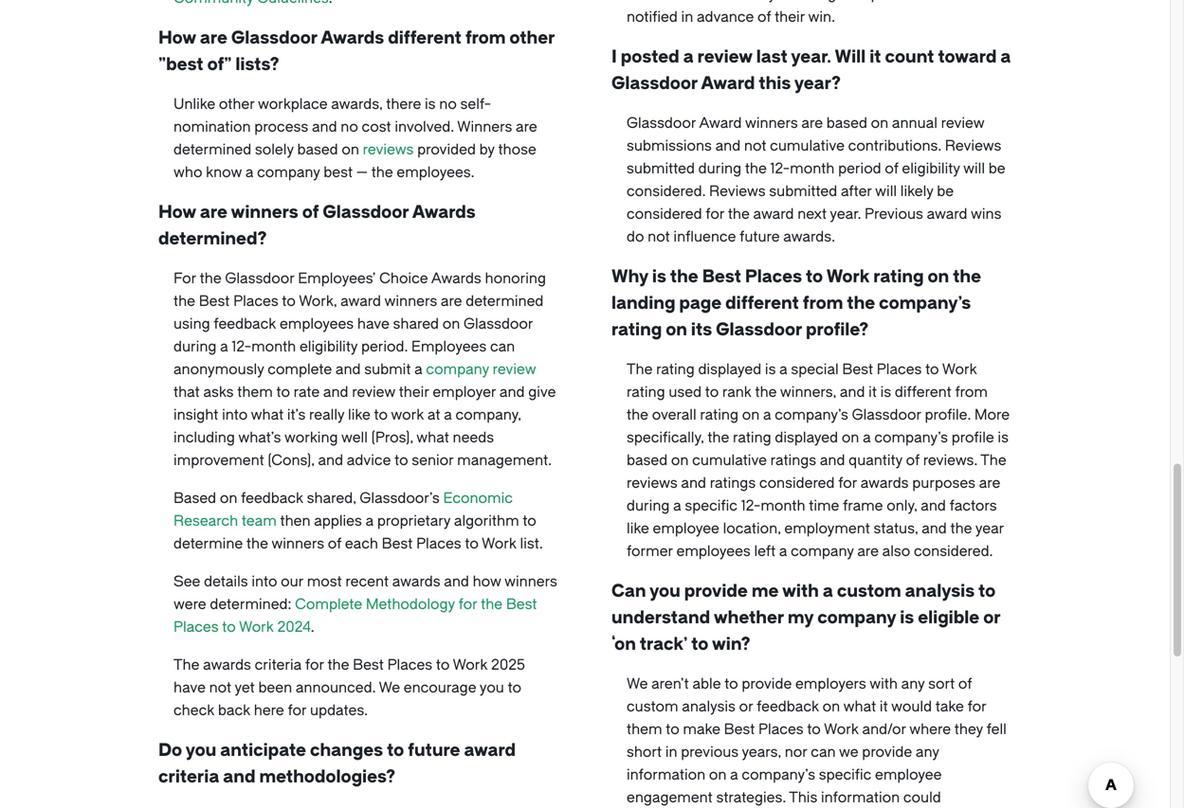 Task type: locate. For each thing, give the bounding box(es) containing it.
displayed
[[698, 361, 761, 378], [775, 429, 838, 446]]

1 horizontal spatial you
[[480, 680, 504, 697]]

overall
[[652, 407, 696, 424]]

other inside how are glassdoor awards different from other "best of" lists?
[[509, 28, 555, 48]]

different right page
[[725, 293, 799, 313]]

places up encourage
[[387, 657, 432, 674]]

0 horizontal spatial no
[[341, 118, 358, 136]]

0 vertical spatial cumulative
[[770, 137, 845, 155]]

places inside 'the rating displayed is a special best places to work rating used to rank the winners, and it is different from the overall rating on a company's glassdoor profile. more specifically, the rating displayed on a company's profile is based on cumulative ratings and quantity of reviews. the reviews and ratings considered for awards purposes are during a specific 12-month time frame only, and factors like employee location, employment status, and the year former employees left a company are also considered.'
[[877, 361, 922, 378]]

and left submit
[[335, 361, 361, 378]]

company's
[[879, 293, 971, 313], [775, 407, 848, 424], [874, 429, 948, 446], [742, 767, 815, 784]]

of inside glassdoor award winners are based on annual review submissions and not cumulative contributions. reviews submitted during the 12-month period of eligibility will be considered. reviews submitted after will likely be considered for the award next year. previous award wins do not influence future awards.
[[885, 160, 898, 177]]

awards for choice
[[431, 270, 481, 287]]

company inside can you provide me with a custom analysis to understand whether my company is eligible or 'on track' to win?
[[817, 608, 896, 628]]

0 vertical spatial considered
[[627, 206, 702, 223]]

2 horizontal spatial awards
[[861, 475, 909, 492]]

different inside why is the best places to work rating on the landing page different from the company's rating on its glassdoor profile?
[[725, 293, 799, 313]]

my
[[788, 608, 814, 628]]

company right my
[[817, 608, 896, 628]]

feedback inside we aren't able to provide employers with any sort of custom analysis or feedback on what it would take for them to make best places to work and/or where they fell short in previous years, nor can we provide any information on a company's specific employee engagement strategies. this information
[[757, 699, 819, 716]]

can you provide me with a custom analysis to understand whether my company is eligible or 'on track' to win?
[[611, 582, 1000, 655]]

0 horizontal spatial can
[[490, 338, 515, 355]]

able
[[692, 676, 721, 693]]

1 horizontal spatial during
[[627, 498, 670, 515]]

will
[[835, 47, 866, 67]]

or inside we aren't able to provide employers with any sort of custom analysis or feedback on what it would take for them to make best places to work and/or where they fell short in previous years, nor can we provide any information on a company's specific employee engagement strategies. this information
[[739, 699, 753, 716]]

glassdoor
[[231, 28, 317, 48], [611, 73, 698, 93], [627, 115, 696, 132], [323, 202, 409, 222], [225, 270, 294, 287], [464, 316, 533, 333], [716, 320, 802, 340], [852, 407, 921, 424]]

will
[[963, 160, 985, 177], [875, 183, 897, 200]]

for right here
[[288, 702, 306, 720]]

employees inside the for the glassdoor employees' choice awards honoring the best places to work, award winners are determined using feedback employees have shared on glassdoor during a 12-month eligibility period. employees can anonymously complete and submit a
[[280, 316, 354, 333]]

0 horizontal spatial awards
[[203, 657, 251, 674]]

company's down years,
[[742, 767, 815, 784]]

is
[[425, 96, 436, 113], [652, 267, 666, 287], [765, 361, 776, 378], [880, 384, 891, 401], [998, 429, 1009, 446], [900, 608, 914, 628]]

month inside 'the rating displayed is a special best places to work rating used to rank the winners, and it is different from the overall rating on a company's glassdoor profile. more specifically, the rating displayed on a company's profile is based on cumulative ratings and quantity of reviews. the reviews and ratings considered for awards purposes are during a specific 12-month time frame only, and factors like employee location, employment status, and the year former employees left a company are also considered.'
[[761, 498, 805, 515]]

based up best
[[297, 141, 338, 158]]

awards down the quantity
[[861, 475, 909, 492]]

is inside unlike other workplace awards, there is no self- nomination process and no cost involved. winners are determined solely based on
[[425, 96, 436, 113]]

profile
[[951, 429, 994, 446]]

0 vertical spatial employee
[[653, 520, 719, 537]]

2 horizontal spatial from
[[955, 384, 988, 401]]

and inside unlike other workplace awards, there is no self- nomination process and no cost involved. winners are determined solely based on
[[312, 118, 337, 136]]

be up the wins
[[988, 160, 1005, 177]]

is inside can you provide me with a custom analysis to understand whether my company is eligible or 'on track' to win?
[[900, 608, 914, 628]]

based
[[826, 115, 867, 132], [297, 141, 338, 158], [627, 452, 668, 469]]

our
[[281, 574, 303, 591]]

2 vertical spatial month
[[761, 498, 805, 515]]

it right the will
[[869, 47, 881, 67]]

reviews down specifically,
[[627, 475, 677, 492]]

to inside complete methodology for the best places to work 2024
[[222, 619, 236, 636]]

we inside we aren't able to provide employers with any sort of custom analysis or feedback on what it would take for them to make best places to work and/or where they fell short in previous years, nor can we provide any information on a company's specific employee engagement strategies. this information
[[627, 676, 648, 693]]

of right sort on the bottom of page
[[958, 676, 972, 693]]

the down "factors"
[[950, 520, 972, 537]]

is down more
[[998, 429, 1009, 446]]

considered up time
[[759, 475, 835, 492]]

0 vertical spatial will
[[963, 160, 985, 177]]

it's
[[287, 407, 306, 424]]

the
[[745, 160, 767, 177], [371, 164, 393, 181], [728, 206, 750, 223], [670, 267, 698, 287], [953, 267, 981, 287], [200, 270, 221, 287], [173, 293, 195, 310], [847, 293, 875, 313], [755, 384, 777, 401], [627, 407, 648, 424], [708, 429, 729, 446], [950, 520, 972, 537], [246, 536, 268, 553], [481, 596, 503, 613], [327, 657, 349, 674]]

feedback
[[214, 316, 276, 333], [241, 490, 303, 507], [757, 699, 819, 716]]

you right do on the bottom left
[[186, 741, 216, 761]]

the awards criteria for the best places to work 2025 have not yet been announced. we encourage you to check back here for updates.
[[173, 657, 525, 720]]

of down contributions.
[[885, 160, 898, 177]]

1 horizontal spatial reviews
[[945, 137, 1001, 155]]

winners down the list.
[[504, 574, 557, 591]]

0 vertical spatial employees
[[280, 316, 354, 333]]

ratings
[[770, 452, 816, 469], [710, 475, 756, 492]]

0 horizontal spatial employee
[[653, 520, 719, 537]]

and down workplace at the left top of the page
[[312, 118, 337, 136]]

a inside provided by those who know a company best — the employees.
[[245, 164, 253, 181]]

1 horizontal spatial custom
[[837, 582, 901, 601]]

0 vertical spatial analysis
[[905, 582, 975, 601]]

can left "we"
[[811, 744, 836, 761]]

considered. inside glassdoor award winners are based on annual review submissions and not cumulative contributions. reviews submitted during the 12-month period of eligibility will be considered. reviews submitted after will likely be considered for the award next year. previous award wins do not influence future awards.
[[627, 183, 706, 200]]

winners inside see details into our most recent awards and how winners were determined:
[[504, 574, 557, 591]]

on down previous
[[709, 767, 727, 784]]

cumulative inside glassdoor award winners are based on annual review submissions and not cumulative contributions. reviews submitted during the 12-month period of eligibility will be considered. reviews submitted after will likely be considered for the award next year. previous award wins do not influence future awards.
[[770, 137, 845, 155]]

work inside the awards criteria for the best places to work 2025 have not yet been announced. we encourage you to check back here for updates.
[[453, 657, 488, 674]]

2 vertical spatial from
[[955, 384, 988, 401]]

information up engagement
[[627, 767, 705, 784]]

0 vertical spatial have
[[357, 316, 389, 333]]

submitted
[[627, 160, 695, 177], [769, 183, 837, 200]]

the down how
[[481, 596, 503, 613]]

12- inside glassdoor award winners are based on annual review submissions and not cumulative contributions. reviews submitted during the 12-month period of eligibility will be considered. reviews submitted after will likely be considered for the award next year. previous award wins do not influence future awards.
[[770, 160, 790, 177]]

feedback up anonymously
[[214, 316, 276, 333]]

track'
[[640, 635, 687, 655]]

2 vertical spatial what
[[843, 699, 876, 716]]

places left work,
[[233, 293, 278, 310]]

custom inside can you provide me with a custom analysis to understand whether my company is eligible or 'on track' to win?
[[837, 582, 901, 601]]

most
[[307, 574, 342, 591]]

0 vertical spatial ratings
[[770, 452, 816, 469]]

1 vertical spatial during
[[173, 338, 217, 355]]

1 vertical spatial other
[[219, 96, 255, 113]]

page
[[679, 293, 722, 313]]

places down were
[[173, 619, 219, 636]]

here
[[254, 702, 284, 720]]

1 vertical spatial eligibility
[[300, 338, 358, 355]]

winners
[[457, 118, 512, 136]]

cumulative up period
[[770, 137, 845, 155]]

1 vertical spatial you
[[480, 680, 504, 697]]

1 horizontal spatial 12-
[[741, 498, 761, 515]]

a inside can you provide me with a custom analysis to understand whether my company is eligible or 'on track' to win?
[[823, 582, 833, 601]]

0 vertical spatial reviews
[[363, 141, 414, 158]]

methodologies?
[[259, 767, 395, 787]]

best down proprietary
[[382, 536, 413, 553]]

the right rank
[[755, 384, 777, 401]]

0 vertical spatial submitted
[[627, 160, 695, 177]]

1 vertical spatial different
[[725, 293, 799, 313]]

glassdoor inside how are glassdoor awards different from other "best of" lists?
[[231, 28, 317, 48]]

best right special in the right top of the page
[[842, 361, 873, 378]]

1 horizontal spatial what
[[416, 429, 449, 446]]

on left its at top
[[666, 320, 687, 340]]

the down this
[[745, 160, 767, 177]]

by
[[479, 141, 495, 158]]

based inside glassdoor award winners are based on annual review submissions and not cumulative contributions. reviews submitted during the 12-month period of eligibility will be considered. reviews submitted after will likely be considered for the award next year. previous award wins do not influence future awards.
[[826, 115, 867, 132]]

1 vertical spatial award
[[699, 115, 742, 132]]

0 horizontal spatial you
[[186, 741, 216, 761]]

awards up yet
[[203, 657, 251, 674]]

1 vertical spatial cumulative
[[692, 452, 767, 469]]

(pros),
[[371, 429, 413, 446]]

engagement
[[627, 790, 713, 807]]

1 vertical spatial like
[[627, 520, 649, 537]]

winners
[[745, 115, 798, 132], [231, 202, 298, 222], [384, 293, 437, 310], [271, 536, 324, 553], [504, 574, 557, 591]]

other inside unlike other workplace awards, there is no self- nomination process and no cost involved. winners are determined solely based on
[[219, 96, 255, 113]]

best
[[702, 267, 741, 287], [199, 293, 230, 310], [842, 361, 873, 378], [382, 536, 413, 553], [506, 596, 537, 613], [353, 657, 384, 674], [724, 721, 755, 738]]

into inside company review that asks them to rate and review their employer and give insight into what it's really like to work at a company, including what's working well (pros), what needs improvement (cons), and advice to senior management.
[[222, 407, 248, 424]]

glassdoor down honoring
[[464, 316, 533, 333]]

0 horizontal spatial with
[[782, 582, 819, 601]]

1 horizontal spatial submitted
[[769, 183, 837, 200]]

0 horizontal spatial submitted
[[627, 160, 695, 177]]

best up page
[[702, 267, 741, 287]]

2 vertical spatial you
[[186, 741, 216, 761]]

0 vertical spatial into
[[222, 407, 248, 424]]

0 vertical spatial what
[[251, 407, 284, 424]]

1 horizontal spatial displayed
[[775, 429, 838, 446]]

best up using
[[199, 293, 230, 310]]

2 horizontal spatial based
[[826, 115, 867, 132]]

1 vertical spatial it
[[868, 384, 877, 401]]

its
[[691, 320, 712, 340]]

in
[[665, 744, 677, 761]]

0 horizontal spatial specific
[[685, 498, 737, 515]]

1 horizontal spatial employee
[[875, 767, 942, 784]]

would
[[891, 699, 932, 716]]

left
[[754, 543, 776, 560]]

of inside 'the rating displayed is a special best places to work rating used to rank the winners, and it is different from the overall rating on a company's glassdoor profile. more specifically, the rating displayed on a company's profile is based on cumulative ratings and quantity of reviews. the reviews and ratings considered for awards purposes are during a specific 12-month time frame only, and factors like employee location, employment status, and the year former employees left a company are also considered.'
[[906, 452, 919, 469]]

award inside the do you anticipate changes to future award criteria and methodologies?
[[464, 741, 516, 761]]

company review link
[[426, 361, 536, 378]]

methodology
[[366, 596, 455, 613]]

award
[[753, 206, 794, 223], [927, 206, 967, 223], [340, 293, 381, 310], [464, 741, 516, 761]]

will up the wins
[[963, 160, 985, 177]]

1 how from the top
[[158, 28, 196, 48]]

wins
[[971, 206, 1001, 223]]

future left awards.
[[740, 228, 780, 246]]

places up nor
[[758, 721, 804, 738]]

with
[[782, 582, 819, 601], [869, 676, 898, 693]]

cumulative
[[770, 137, 845, 155], [692, 452, 767, 469]]

0 vertical spatial feedback
[[214, 316, 276, 333]]

where
[[909, 721, 951, 738]]

no down awards,
[[341, 118, 358, 136]]

considered. down submissions
[[627, 183, 706, 200]]

reviews
[[945, 137, 1001, 155], [709, 183, 766, 200]]

recent
[[345, 574, 389, 591]]

review left last
[[697, 47, 752, 67]]

0 horizontal spatial we
[[379, 680, 400, 697]]

to up encourage
[[436, 657, 450, 674]]

of inside then applies a proprietary algorithm to determine the winners of each best places to work list.
[[328, 536, 341, 553]]

2 vertical spatial the
[[173, 657, 199, 674]]

0 vertical spatial it
[[869, 47, 881, 67]]

0 vertical spatial criteria
[[255, 657, 302, 674]]

company
[[257, 164, 320, 181], [426, 361, 489, 378], [791, 543, 854, 560], [817, 608, 896, 628]]

0 horizontal spatial different
[[388, 28, 462, 48]]

places right special in the right top of the page
[[877, 361, 922, 378]]

and left the quantity
[[820, 452, 845, 469]]

awards for glassdoor
[[412, 202, 476, 222]]

determined down honoring
[[466, 293, 544, 310]]

specific
[[685, 498, 737, 515], [819, 767, 871, 784]]

0 vertical spatial based
[[826, 115, 867, 132]]

understand
[[611, 608, 710, 628]]

them up short
[[627, 721, 662, 738]]

considered up do on the top right
[[627, 206, 702, 223]]

places inside complete methodology for the best places to work 2024
[[173, 619, 219, 636]]

1 vertical spatial ratings
[[710, 475, 756, 492]]

0 horizontal spatial what
[[251, 407, 284, 424]]

month inside glassdoor award winners are based on annual review submissions and not cumulative contributions. reviews submitted during the 12-month period of eligibility will be considered. reviews submitted after will likely be considered for the award next year. previous award wins do not influence future awards.
[[790, 160, 835, 177]]

award down the employees'
[[340, 293, 381, 310]]

provided
[[417, 141, 476, 158]]

2 horizontal spatial you
[[649, 582, 680, 601]]

no left self-
[[439, 96, 457, 113]]

winners inside how are winners of glassdoor awards determined?
[[231, 202, 298, 222]]

work inside we aren't able to provide employers with any sort of custom analysis or feedback on what it would take for them to make best places to work and/or where they fell short in previous years, nor can we provide any information on a company's specific employee engagement strategies. this information
[[824, 721, 859, 738]]

places inside the awards criteria for the best places to work 2025 have not yet been announced. we encourage you to check back here for updates.
[[387, 657, 432, 674]]

is inside why is the best places to work rating on the landing page different from the company's rating on its glassdoor profile?
[[652, 267, 666, 287]]

rate
[[294, 384, 320, 401]]

on down rank
[[742, 407, 760, 424]]

the down profile
[[980, 452, 1006, 469]]

and up "really"
[[323, 384, 348, 401]]

0 vertical spatial from
[[465, 28, 506, 48]]

have inside the awards criteria for the best places to work 2025 have not yet been announced. we encourage you to check back here for updates.
[[173, 680, 206, 697]]

different inside how are glassdoor awards different from other "best of" lists?
[[388, 28, 462, 48]]

this
[[789, 790, 817, 807]]

anticipate
[[220, 741, 306, 761]]

analysis inside can you provide me with a custom analysis to understand whether my company is eligible or 'on track' to win?
[[905, 582, 975, 601]]

provide down win?
[[742, 676, 792, 693]]

work down algorithm
[[482, 536, 516, 553]]

considered inside glassdoor award winners are based on annual review submissions and not cumulative contributions. reviews submitted during the 12-month period of eligibility will be considered. reviews submitted after will likely be considered for the award next year. previous award wins do not influence future awards.
[[627, 206, 702, 223]]

reviews up the wins
[[945, 137, 1001, 155]]

their
[[399, 384, 429, 401]]

to left work,
[[282, 293, 296, 310]]

0 horizontal spatial eligibility
[[300, 338, 358, 355]]

considered. down year
[[914, 543, 993, 560]]

1 horizontal spatial no
[[439, 96, 457, 113]]

of inside we aren't able to provide employers with any sort of custom analysis or feedback on what it would take for them to make best places to work and/or where they fell short in previous years, nor can we provide any information on a company's specific employee engagement strategies. this information
[[958, 676, 972, 693]]

glassdoor right its at top
[[716, 320, 802, 340]]

will up previous
[[875, 183, 897, 200]]

take
[[935, 699, 964, 716]]

analysis down able
[[682, 699, 736, 716]]

different up there
[[388, 28, 462, 48]]

employees.
[[397, 164, 475, 181]]

cost
[[362, 118, 391, 136]]

solely
[[255, 141, 294, 158]]

different inside 'the rating displayed is a special best places to work rating used to rank the winners, and it is different from the overall rating on a company's glassdoor profile. more specifically, the rating displayed on a company's profile is based on cumulative ratings and quantity of reviews. the reviews and ratings considered for awards purposes are during a specific 12-month time frame only, and factors like employee location, employment status, and the year former employees left a company are also considered.'
[[895, 384, 952, 401]]

year. inside i posted a review last year. will it count toward a glassdoor award this year?
[[791, 47, 831, 67]]

to down (pros),
[[394, 452, 408, 469]]

insight
[[173, 407, 218, 424]]

1 vertical spatial have
[[173, 680, 206, 697]]

determined
[[173, 141, 251, 158], [466, 293, 544, 310]]

the inside then applies a proprietary algorithm to determine the winners of each best places to work list.
[[246, 536, 268, 553]]

places inside then applies a proprietary algorithm to determine the winners of each best places to work list.
[[416, 536, 461, 553]]

0 vertical spatial the
[[627, 361, 653, 378]]

for down how
[[458, 596, 477, 613]]

2 how from the top
[[158, 202, 196, 222]]

1 vertical spatial based
[[297, 141, 338, 158]]

1 vertical spatial analysis
[[682, 699, 736, 716]]

employees'
[[298, 270, 376, 287]]

submit
[[364, 361, 411, 378]]

you inside can you provide me with a custom analysis to understand whether my company is eligible or 'on track' to win?
[[649, 582, 680, 601]]

awards inside 'the rating displayed is a special best places to work rating used to rank the winners, and it is different from the overall rating on a company's glassdoor profile. more specifically, the rating displayed on a company's profile is based on cumulative ratings and quantity of reviews. the reviews and ratings considered for awards purposes are during a specific 12-month time frame only, and factors like employee location, employment status, and the year former employees left a company are also considered.'
[[861, 475, 909, 492]]

how for how are winners of glassdoor awards determined?
[[158, 202, 196, 222]]

of down provided by those who know a company best — the employees.
[[302, 202, 319, 222]]

employee inside 'the rating displayed is a special best places to work rating used to rank the winners, and it is different from the overall rating on a company's glassdoor profile. more specifically, the rating displayed on a company's profile is based on cumulative ratings and quantity of reviews. the reviews and ratings considered for awards purposes are during a specific 12-month time frame only, and factors like employee location, employment status, and the year former employees left a company are also considered.'
[[653, 520, 719, 537]]

1 vertical spatial employees
[[676, 543, 751, 560]]

custom inside we aren't able to provide employers with any sort of custom analysis or feedback on what it would take for them to make best places to work and/or where they fell short in previous years, nor can we provide any information on a company's specific employee engagement strategies. this information
[[627, 699, 678, 716]]

like up well
[[348, 407, 370, 424]]

0 horizontal spatial the
[[173, 657, 199, 674]]

them inside company review that asks them to rate and review their employer and give insight into what it's really like to work at a company, including what's working well (pros), what needs improvement (cons), and advice to senior management.
[[237, 384, 273, 401]]

it inside we aren't able to provide employers with any sort of custom analysis or feedback on what it would take for them to make best places to work and/or where they fell short in previous years, nor can we provide any information on a company's specific employee engagement strategies. this information
[[880, 699, 888, 716]]

awards up awards,
[[321, 28, 384, 48]]

time
[[809, 498, 839, 515]]

1 vertical spatial employee
[[875, 767, 942, 784]]

year. up 'year?'
[[791, 47, 831, 67]]

employee
[[653, 520, 719, 537], [875, 767, 942, 784]]

review
[[697, 47, 752, 67], [941, 115, 984, 132], [493, 361, 536, 378], [352, 384, 395, 401]]

are inside how are glassdoor awards different from other "best of" lists?
[[200, 28, 227, 48]]

work
[[391, 407, 424, 424]]

considered inside 'the rating displayed is a special best places to work rating used to rank the winners, and it is different from the overall rating on a company's glassdoor profile. more specifically, the rating displayed on a company's profile is based on cumulative ratings and quantity of reviews. the reviews and ratings considered for awards purposes are during a specific 12-month time frame only, and factors like employee location, employment status, and the year former employees left a company are also considered.'
[[759, 475, 835, 492]]

award inside the for the glassdoor employees' choice awards honoring the best places to work, award winners are determined using feedback employees have shared on glassdoor during a 12-month eligibility period. employees can anonymously complete and submit a
[[340, 293, 381, 310]]

company down employment
[[791, 543, 854, 560]]

0 vertical spatial determined
[[173, 141, 251, 158]]

see
[[173, 574, 200, 591]]

check
[[173, 702, 214, 720]]

1 vertical spatial custom
[[627, 699, 678, 716]]

during
[[698, 160, 741, 177], [173, 338, 217, 355], [627, 498, 670, 515]]

using
[[173, 316, 210, 333]]

0 horizontal spatial considered.
[[627, 183, 706, 200]]

future inside glassdoor award winners are based on annual review submissions and not cumulative contributions. reviews submitted during the 12-month period of eligibility will be considered. reviews submitted after will likely be considered for the award next year. previous award wins do not influence future awards.
[[740, 228, 780, 246]]

used
[[669, 384, 702, 401]]

0 vertical spatial during
[[698, 160, 741, 177]]

1 horizontal spatial based
[[627, 452, 668, 469]]

have inside the for the glassdoor employees' choice awards honoring the best places to work, award winners are determined using feedback employees have shared on glassdoor during a 12-month eligibility period. employees can anonymously complete and submit a
[[357, 316, 389, 333]]

award
[[701, 73, 755, 93], [699, 115, 742, 132]]

shared
[[393, 316, 439, 333]]

reviews link
[[363, 141, 414, 158]]

1 horizontal spatial information
[[821, 790, 900, 807]]

0 horizontal spatial 12-
[[232, 338, 251, 355]]

winners up shared
[[384, 293, 437, 310]]

1 horizontal spatial analysis
[[905, 582, 975, 601]]

how inside how are glassdoor awards different from other "best of" lists?
[[158, 28, 196, 48]]

company's inside why is the best places to work rating on the landing page different from the company's rating on its glassdoor profile?
[[879, 293, 971, 313]]

1 horizontal spatial different
[[725, 293, 799, 313]]

1 vertical spatial submitted
[[769, 183, 837, 200]]

that
[[173, 384, 200, 401]]

give
[[528, 384, 556, 401]]

company,
[[455, 407, 521, 424]]

we left aren't
[[627, 676, 648, 693]]

2 vertical spatial during
[[627, 498, 670, 515]]

are inside the for the glassdoor employees' choice awards honoring the best places to work, award winners are determined using feedback employees have shared on glassdoor during a 12-month eligibility period. employees can anonymously complete and submit a
[[441, 293, 462, 310]]

likely
[[900, 183, 933, 200]]

1 vertical spatial considered.
[[914, 543, 993, 560]]

future inside the do you anticipate changes to future award criteria and methodologies?
[[408, 741, 460, 761]]

review up give
[[493, 361, 536, 378]]

from up profile?
[[803, 293, 843, 313]]

glassdoor down determined?
[[225, 270, 294, 287]]

1 horizontal spatial into
[[252, 574, 277, 591]]

glassdoor down posted
[[611, 73, 698, 93]]

work up encourage
[[453, 657, 488, 674]]

award up submissions
[[699, 115, 742, 132]]

company up employer
[[426, 361, 489, 378]]

provide up whether
[[684, 582, 748, 601]]

have up period.
[[357, 316, 389, 333]]

what up what's
[[251, 407, 284, 424]]

awards inside the for the glassdoor employees' choice awards honoring the best places to work, award winners are determined using feedback employees have shared on glassdoor during a 12-month eligibility period. employees can anonymously complete and submit a
[[431, 270, 481, 287]]

company inside 'the rating displayed is a special best places to work rating used to rank the winners, and it is different from the overall rating on a company's glassdoor profile. more specifically, the rating displayed on a company's profile is based on cumulative ratings and quantity of reviews. the reviews and ratings considered for awards purposes are during a specific 12-month time frame only, and factors like employee location, employment status, and the year former employees left a company are also considered.'
[[791, 543, 854, 560]]

glassdoor inside i posted a review last year. will it count toward a glassdoor award this year?
[[611, 73, 698, 93]]

is left special in the right top of the page
[[765, 361, 776, 378]]

0 horizontal spatial ratings
[[710, 475, 756, 492]]

1 horizontal spatial like
[[627, 520, 649, 537]]

not left yet
[[209, 680, 231, 697]]

1 vertical spatial not
[[648, 228, 670, 246]]

based on feedback shared, glassdoor's
[[173, 490, 443, 507]]

1 vertical spatial month
[[251, 338, 296, 355]]

reviews
[[363, 141, 414, 158], [627, 475, 677, 492]]

or up years,
[[739, 699, 753, 716]]

1 horizontal spatial them
[[627, 721, 662, 738]]

0 vertical spatial custom
[[837, 582, 901, 601]]

there
[[386, 96, 421, 113]]

0 vertical spatial considered.
[[627, 183, 706, 200]]

1 vertical spatial into
[[252, 574, 277, 591]]

places inside the for the glassdoor employees' choice awards honoring the best places to work, award winners are determined using feedback employees have shared on glassdoor during a 12-month eligibility period. employees can anonymously complete and submit a
[[233, 293, 278, 310]]

determined?
[[158, 229, 267, 249]]

on
[[871, 115, 888, 132], [342, 141, 359, 158], [928, 267, 949, 287], [442, 316, 460, 333], [666, 320, 687, 340], [742, 407, 760, 424], [842, 429, 859, 446], [671, 452, 689, 469], [220, 490, 237, 507], [823, 699, 840, 716], [709, 767, 727, 784]]

2 vertical spatial different
[[895, 384, 952, 401]]

eligibility up likely
[[902, 160, 960, 177]]

0 horizontal spatial employees
[[280, 316, 354, 333]]

0 vertical spatial eligibility
[[902, 160, 960, 177]]

1 vertical spatial or
[[739, 699, 753, 716]]

can
[[490, 338, 515, 355], [811, 744, 836, 761]]

what inside we aren't able to provide employers with any sort of custom analysis or feedback on what it would take for them to make best places to work and/or where they fell short in previous years, nor can we provide any information on a company's specific employee engagement strategies. this information
[[843, 699, 876, 716]]

how inside how are winners of glassdoor awards determined?
[[158, 202, 196, 222]]

how up "best
[[158, 28, 196, 48]]

0 horizontal spatial determined
[[173, 141, 251, 158]]

for up influence
[[706, 206, 724, 223]]

the for the awards criteria for the best places to work 2025 have not yet been announced. we encourage you to check back here for updates.
[[173, 657, 199, 674]]

0 horizontal spatial displayed
[[698, 361, 761, 378]]

1 vertical spatial year.
[[830, 206, 861, 223]]

those
[[498, 141, 536, 158]]



Task type: describe. For each thing, give the bounding box(es) containing it.
awards inside how are glassdoor awards different from other "best of" lists?
[[321, 28, 384, 48]]

them inside we aren't able to provide employers with any sort of custom analysis or feedback on what it would take for them to make best places to work and/or where they fell short in previous years, nor can we provide any information on a company's specific employee engagement strategies. this information
[[627, 721, 662, 738]]

profile.
[[925, 407, 971, 424]]

to up the list.
[[523, 513, 536, 530]]

this
[[759, 73, 791, 93]]

1 horizontal spatial will
[[963, 160, 985, 177]]

fell
[[986, 721, 1007, 738]]

1 vertical spatial provide
[[742, 676, 792, 693]]

a inside company review that asks them to rate and review their employer and give insight into what it's really like to work at a company, including what's working well (pros), what needs improvement (cons), and advice to senior management.
[[444, 407, 452, 424]]

based
[[173, 490, 216, 507]]

details
[[204, 574, 248, 591]]

2 horizontal spatial not
[[744, 137, 766, 155]]

from inside 'the rating displayed is a special best places to work rating used to rank the winners, and it is different from the overall rating on a company's glassdoor profile. more specifically, the rating displayed on a company's profile is based on cumulative ratings and quantity of reviews. the reviews and ratings considered for awards purposes are during a specific 12-month time frame only, and factors like employee location, employment status, and the year former employees left a company are also considered.'
[[955, 384, 988, 401]]

previous
[[681, 744, 739, 761]]

review down submit
[[352, 384, 395, 401]]

and right status,
[[922, 520, 947, 537]]

also
[[882, 543, 910, 560]]

the down rank
[[708, 429, 729, 446]]

a inside we aren't able to provide employers with any sort of custom analysis or feedback on what it would take for them to make best places to work and/or where they fell short in previous years, nor can we provide any information on a company's specific employee engagement strategies. this information
[[730, 767, 738, 784]]

the rating displayed is a special best places to work rating used to rank the winners, and it is different from the overall rating on a company's glassdoor profile. more specifically, the rating displayed on a company's profile is based on cumulative ratings and quantity of reviews. the reviews and ratings considered for awards purposes are during a specific 12-month time frame only, and factors like employee location, employment status, and the year former employees left a company are also considered.
[[627, 361, 1010, 560]]

on down likely
[[928, 267, 949, 287]]

self-
[[460, 96, 491, 113]]

management.
[[457, 452, 552, 469]]

based inside unlike other workplace awards, there is no self- nomination process and no cost involved. winners are determined solely based on
[[297, 141, 338, 158]]

the up page
[[670, 267, 698, 287]]

you for do you anticipate changes to future award criteria and methodologies?
[[186, 741, 216, 761]]

company inside company review that asks them to rate and review their employer and give insight into what it's really like to work at a company, including what's working well (pros), what needs improvement (cons), and advice to senior management.
[[426, 361, 489, 378]]

to inside the do you anticipate changes to future award criteria and methodologies?
[[387, 741, 404, 761]]

former
[[627, 543, 673, 560]]

0 vertical spatial displayed
[[698, 361, 761, 378]]

can inside the for the glassdoor employees' choice awards honoring the best places to work, award winners are determined using feedback employees have shared on glassdoor during a 12-month eligibility period. employees can anonymously complete and submit a
[[490, 338, 515, 355]]

the inside the awards criteria for the best places to work 2025 have not yet been announced. we encourage you to check back here for updates.
[[327, 657, 349, 674]]

like inside 'the rating displayed is a special best places to work rating used to rank the winners, and it is different from the overall rating on a company's glassdoor profile. more specifically, the rating displayed on a company's profile is based on cumulative ratings and quantity of reviews. the reviews and ratings considered for awards purposes are during a specific 12-month time frame only, and factors like employee location, employment status, and the year former employees left a company are also considered.'
[[627, 520, 649, 537]]

.
[[311, 619, 314, 636]]

for inside glassdoor award winners are based on annual review submissions and not cumulative contributions. reviews submitted during the 12-month period of eligibility will be considered. reviews submitted after will likely be considered for the award next year. previous award wins do not influence future awards.
[[706, 206, 724, 223]]

glassdoor inside how are winners of glassdoor awards determined?
[[323, 202, 409, 222]]

we inside the awards criteria for the best places to work 2025 have not yet been announced. we encourage you to check back here for updates.
[[379, 680, 400, 697]]

review inside glassdoor award winners are based on annual review submissions and not cumulative contributions. reviews submitted during the 12-month period of eligibility will be considered. reviews submitted after will likely be considered for the award next year. previous award wins do not influence future awards.
[[941, 115, 984, 132]]

month inside the for the glassdoor employees' choice awards honoring the best places to work, award winners are determined using feedback employees have shared on glassdoor during a 12-month eligibility period. employees can anonymously complete and submit a
[[251, 338, 296, 355]]

company's up the quantity
[[874, 429, 948, 446]]

work inside why is the best places to work rating on the landing page different from the company's rating on its glassdoor profile?
[[826, 267, 870, 287]]

for inside 'the rating displayed is a special best places to work rating used to rank the winners, and it is different from the overall rating on a company's glassdoor profile. more specifically, the rating displayed on a company's profile is based on cumulative ratings and quantity of reviews. the reviews and ratings considered for awards purposes are during a specific 12-month time frame only, and factors like employee location, employment status, and the year former employees left a company are also considered.'
[[838, 475, 857, 492]]

lists?
[[235, 55, 279, 74]]

and down specifically,
[[681, 475, 706, 492]]

do you anticipate changes to future award criteria and methodologies?
[[158, 741, 516, 787]]

2 vertical spatial provide
[[862, 744, 912, 761]]

criteria inside the awards criteria for the best places to work 2025 have not yet been announced. we encourage you to check back here for updates.
[[255, 657, 302, 674]]

0 vertical spatial information
[[627, 767, 705, 784]]

award left next
[[753, 206, 794, 223]]

12- inside the for the glassdoor employees' choice awards honoring the best places to work, award winners are determined using feedback employees have shared on glassdoor during a 12-month eligibility period. employees can anonymously complete and submit a
[[232, 338, 251, 355]]

to left win?
[[691, 635, 708, 655]]

anonymously
[[173, 361, 264, 378]]

cumulative inside 'the rating displayed is a special best places to work rating used to rank the winners, and it is different from the overall rating on a company's glassdoor profile. more specifically, the rating displayed on a company's profile is based on cumulative ratings and quantity of reviews. the reviews and ratings considered for awards purposes are during a specific 12-month time frame only, and factors like employee location, employment status, and the year former employees left a company are also considered.'
[[692, 452, 767, 469]]

involved.
[[395, 118, 454, 136]]

2 horizontal spatial the
[[980, 452, 1006, 469]]

to left rank
[[705, 384, 719, 401]]

at
[[427, 407, 440, 424]]

criteria inside the do you anticipate changes to future award criteria and methodologies?
[[158, 767, 219, 787]]

winners,
[[780, 384, 836, 401]]

to inside the for the glassdoor employees' choice awards honoring the best places to work, award winners are determined using feedback employees have shared on glassdoor during a 12-month eligibility period. employees can anonymously complete and submit a
[[282, 293, 296, 310]]

team
[[242, 513, 277, 530]]

the right "for"
[[200, 270, 221, 287]]

specifically,
[[627, 429, 704, 446]]

review inside i posted a review last year. will it count toward a glassdoor award this year?
[[697, 47, 752, 67]]

the down the wins
[[953, 267, 981, 287]]

what for we aren't able to provide employers with any sort of custom analysis or feedback on what it would take for them to make best places to work and/or where they fell short in previous years, nor can we provide any information on a company's specific employee engagement strategies. this information 
[[843, 699, 876, 716]]

employer
[[433, 384, 496, 401]]

to inside why is the best places to work rating on the landing page different from the company's rating on its glassdoor profile?
[[806, 267, 823, 287]]

and down "working"
[[318, 452, 343, 469]]

nomination
[[173, 118, 251, 136]]

best inside complete methodology for the best places to work 2024
[[506, 596, 537, 613]]

to left the rate
[[276, 384, 290, 401]]

what for company review that asks them to rate and review their employer and give insight into what it's really like to work at a company, including what's working well (pros), what needs improvement (cons), and advice to senior management.
[[251, 407, 284, 424]]

is up the quantity
[[880, 384, 891, 401]]

i posted a review last year. will it count toward a glassdoor award this year?
[[611, 47, 1011, 93]]

complete methodology for the best places to work 2024 link
[[173, 596, 537, 636]]

it inside 'the rating displayed is a special best places to work rating used to rank the winners, and it is different from the overall rating on a company's glassdoor profile. more specifically, the rating displayed on a company's profile is based on cumulative ratings and quantity of reviews. the reviews and ratings considered for awards purposes are during a specific 12-month time frame only, and factors like employee location, employment status, and the year former employees left a company are also considered.'
[[868, 384, 877, 401]]

analysis inside we aren't able to provide employers with any sort of custom analysis or feedback on what it would take for them to make best places to work and/or where they fell short in previous years, nor can we provide any information on a company's specific employee engagement strategies. this information
[[682, 699, 736, 716]]

the up profile?
[[847, 293, 875, 313]]

and inside glassdoor award winners are based on annual review submissions and not cumulative contributions. reviews submitted during the 12-month period of eligibility will be considered. reviews submitted after will likely be considered for the award next year. previous award wins do not influence future awards.
[[715, 137, 741, 155]]

been
[[258, 680, 292, 697]]

1 horizontal spatial ratings
[[770, 452, 816, 469]]

based inside 'the rating displayed is a special best places to work rating used to rank the winners, and it is different from the overall rating on a company's glassdoor profile. more specifically, the rating displayed on a company's profile is based on cumulative ratings and quantity of reviews. the reviews and ratings considered for awards purposes are during a specific 12-month time frame only, and factors like employee location, employment status, and the year former employees left a company are also considered.'
[[627, 452, 668, 469]]

the down "for"
[[173, 293, 195, 310]]

glassdoor inside why is the best places to work rating on the landing page different from the company's rating on its glassdoor profile?
[[716, 320, 802, 340]]

with inside we aren't able to provide employers with any sort of custom analysis or feedback on what it would take for them to make best places to work and/or where they fell short in previous years, nor can we provide any information on a company's specific employee engagement strategies. this information
[[869, 676, 898, 693]]

specific inside 'the rating displayed is a special best places to work rating used to rank the winners, and it is different from the overall rating on a company's glassdoor profile. more specifically, the rating displayed on a company's profile is based on cumulative ratings and quantity of reviews. the reviews and ratings considered for awards purposes are during a specific 12-month time frame only, and factors like employee location, employment status, and the year former employees left a company are also considered.'
[[685, 498, 737, 515]]

best inside 'the rating displayed is a special best places to work rating used to rank the winners, and it is different from the overall rating on a company's glassdoor profile. more specifically, the rating displayed on a company's profile is based on cumulative ratings and quantity of reviews. the reviews and ratings considered for awards purposes are during a specific 12-month time frame only, and factors like employee location, employment status, and the year former employees left a company are also considered.'
[[842, 361, 873, 378]]

from inside why is the best places to work rating on the landing page different from the company's rating on its glassdoor profile?
[[803, 293, 843, 313]]

best inside we aren't able to provide employers with any sort of custom analysis or feedback on what it would take for them to make best places to work and/or where they fell short in previous years, nor can we provide any information on a company's specific employee engagement strategies. this information
[[724, 721, 755, 738]]

to down the 2025
[[508, 680, 521, 697]]

influence
[[673, 228, 736, 246]]

company's inside we aren't able to provide employers with any sort of custom analysis or feedback on what it would take for them to make best places to work and/or where they fell short in previous years, nor can we provide any information on a company's specific employee engagement strategies. this information
[[742, 767, 815, 784]]

0 horizontal spatial be
[[937, 183, 954, 200]]

know
[[206, 164, 242, 181]]

whether
[[714, 608, 784, 628]]

more
[[974, 407, 1010, 424]]

to up profile.
[[925, 361, 939, 378]]

from inside how are glassdoor awards different from other "best of" lists?
[[465, 28, 506, 48]]

award inside i posted a review last year. will it count toward a glassdoor award this year?
[[701, 73, 755, 93]]

to up eligible
[[978, 582, 996, 601]]

the for the rating displayed is a special best places to work rating used to rank the winners, and it is different from the overall rating on a company's glassdoor profile. more specifically, the rating displayed on a company's profile is based on cumulative ratings and quantity of reviews. the reviews and ratings considered for awards purposes are during a specific 12-month time frame only, and factors like employee location, employment status, and the year former employees left a company are also considered.
[[627, 361, 653, 378]]

senior
[[412, 452, 454, 469]]

1 vertical spatial feedback
[[241, 490, 303, 507]]

status,
[[874, 520, 918, 537]]

shared,
[[307, 490, 356, 507]]

nor
[[785, 744, 807, 761]]

on up the quantity
[[842, 429, 859, 446]]

provided by those who know a company best — the employees.
[[173, 141, 536, 181]]

for the glassdoor employees' choice awards honoring the best places to work, award winners are determined using feedback employees have shared on glassdoor during a 12-month eligibility period. employees can anonymously complete and submit a
[[173, 270, 546, 378]]

rank
[[722, 384, 752, 401]]

1 vertical spatial will
[[875, 183, 897, 200]]

0 horizontal spatial reviews
[[709, 183, 766, 200]]

needs
[[453, 429, 494, 446]]

and right winners,
[[840, 384, 865, 401]]

and inside the do you anticipate changes to future award criteria and methodologies?
[[223, 767, 255, 787]]

winners inside then applies a proprietary algorithm to determine the winners of each best places to work list.
[[271, 536, 324, 553]]

years,
[[742, 744, 781, 761]]

are left also
[[857, 543, 879, 560]]

work inside complete methodology for the best places to work 2024
[[239, 619, 274, 636]]

what's
[[238, 429, 281, 446]]

period.
[[361, 338, 408, 355]]

the inside provided by those who know a company best — the employees.
[[371, 164, 393, 181]]

can inside we aren't able to provide employers with any sort of custom analysis or feedback on what it would take for them to make best places to work and/or where they fell short in previous years, nor can we provide any information on a company's specific employee engagement strategies. this information
[[811, 744, 836, 761]]

during inside the for the glassdoor employees' choice awards honoring the best places to work, award winners are determined using feedback employees have shared on glassdoor during a 12-month eligibility period. employees can anonymously complete and submit a
[[173, 338, 217, 355]]

during inside glassdoor award winners are based on annual review submissions and not cumulative contributions. reviews submitted during the 12-month period of eligibility will be considered. reviews submitted after will likely be considered for the award next year. previous award wins do not influence future awards.
[[698, 160, 741, 177]]

the up influence
[[728, 206, 750, 223]]

not inside the awards criteria for the best places to work 2025 have not yet been announced. we encourage you to check back here for updates.
[[209, 680, 231, 697]]

determined inside unlike other workplace awards, there is no self- nomination process and no cost involved. winners are determined solely based on
[[173, 141, 251, 158]]

places inside we aren't able to provide employers with any sort of custom analysis or feedback on what it would take for them to make best places to work and/or where they fell short in previous years, nor can we provide any information on a company's specific employee engagement strategies. this information
[[758, 721, 804, 738]]

glassdoor inside 'the rating displayed is a special best places to work rating used to rank the winners, and it is different from the overall rating on a company's glassdoor profile. more specifically, the rating displayed on a company's profile is based on cumulative ratings and quantity of reviews. the reviews and ratings considered for awards purposes are during a specific 12-month time frame only, and factors like employee location, employment status, and the year former employees left a company are also considered.'
[[852, 407, 921, 424]]

on inside unlike other workplace awards, there is no self- nomination process and no cost involved. winners are determined solely based on
[[342, 141, 359, 158]]

me
[[752, 582, 779, 601]]

for up announced.
[[305, 657, 324, 674]]

on up research at the left bottom
[[220, 490, 237, 507]]

2025
[[491, 657, 525, 674]]

applies
[[314, 513, 362, 530]]

considered. inside 'the rating displayed is a special best places to work rating used to rank the winners, and it is different from the overall rating on a company's glassdoor profile. more specifically, the rating displayed on a company's profile is based on cumulative ratings and quantity of reviews. the reviews and ratings considered for awards purposes are during a specific 12-month time frame only, and factors like employee location, employment status, and the year former employees left a company are also considered.'
[[914, 543, 993, 560]]

reviews inside 'the rating displayed is a special best places to work rating used to rank the winners, and it is different from the overall rating on a company's glassdoor profile. more specifically, the rating displayed on a company's profile is based on cumulative ratings and quantity of reviews. the reviews and ratings considered for awards purposes are during a specific 12-month time frame only, and factors like employee location, employment status, and the year former employees left a company are also considered.'
[[627, 475, 677, 492]]

who
[[173, 164, 202, 181]]

employee inside we aren't able to provide employers with any sort of custom analysis or feedback on what it would take for them to make best places to work and/or where they fell short in previous years, nor can we provide any information on a company's specific employee engagement strategies. this information
[[875, 767, 942, 784]]

for inside we aren't able to provide employers with any sort of custom analysis or feedback on what it would take for them to make best places to work and/or where they fell short in previous years, nor can we provide any information on a company's specific employee engagement strategies. this information
[[967, 699, 986, 716]]

quantity
[[849, 452, 902, 469]]

glassdoor inside glassdoor award winners are based on annual review submissions and not cumulative contributions. reviews submitted during the 12-month period of eligibility will be considered. reviews submitted after will likely be considered for the award next year. previous award wins do not influence future awards.
[[627, 115, 696, 132]]

economic
[[443, 490, 513, 507]]

of"
[[207, 55, 232, 74]]

economic research team
[[173, 490, 513, 530]]

on inside the for the glassdoor employees' choice awards honoring the best places to work, award winners are determined using feedback employees have shared on glassdoor during a 12-month eligibility period. employees can anonymously complete and submit a
[[442, 316, 460, 333]]

with inside can you provide me with a custom analysis to understand whether my company is eligible or 'on track' to win?
[[782, 582, 819, 601]]

to up nor
[[807, 721, 821, 738]]

a inside then applies a proprietary algorithm to determine the winners of each best places to work list.
[[366, 513, 374, 530]]

work inside 'the rating displayed is a special best places to work rating used to rank the winners, and it is different from the overall rating on a company's glassdoor profile. more specifically, the rating displayed on a company's profile is based on cumulative ratings and quantity of reviews. the reviews and ratings considered for awards purposes are during a specific 12-month time frame only, and factors like employee location, employment status, and the year former employees left a company are also considered.'
[[942, 361, 977, 378]]

1 horizontal spatial be
[[988, 160, 1005, 177]]

we aren't able to provide employers with any sort of custom analysis or feedback on what it would take for them to make best places to work and/or where they fell short in previous years, nor can we provide any information on a company's specific employee engagement strategies. this information 
[[627, 676, 1007, 809]]

work inside then applies a proprietary algorithm to determine the winners of each best places to work list.
[[482, 536, 516, 553]]

how for how are glassdoor awards different from other "best of" lists?
[[158, 28, 196, 48]]

on down employers at the right bottom of the page
[[823, 699, 840, 716]]

we
[[839, 744, 858, 761]]

or inside can you provide me with a custom analysis to understand whether my company is eligible or 'on track' to win?
[[983, 608, 1000, 628]]

specific inside we aren't able to provide employers with any sort of custom analysis or feedback on what it would take for them to make best places to work and/or where they fell short in previous years, nor can we provide any information on a company's specific employee engagement strategies. this information
[[819, 767, 871, 784]]

contributions.
[[848, 137, 941, 155]]

determined:
[[210, 596, 291, 613]]

really
[[309, 407, 344, 424]]

of inside how are winners of glassdoor awards determined?
[[302, 202, 319, 222]]

including
[[173, 429, 235, 446]]

determine
[[173, 536, 243, 553]]

why is the best places to work rating on the landing page different from the company's rating on its glassdoor profile?
[[611, 267, 981, 340]]

toward
[[938, 47, 997, 67]]

you for can you provide me with a custom analysis to understand whether my company is eligible or 'on track' to win?
[[649, 582, 680, 601]]

i
[[611, 47, 617, 67]]

on inside glassdoor award winners are based on annual review submissions and not cumulative contributions. reviews submitted during the 12-month period of eligibility will be considered. reviews submitted after will likely be considered for the award next year. previous award wins do not influence future awards.
[[871, 115, 888, 132]]

winners inside the for the glassdoor employees' choice awards honoring the best places to work, award winners are determined using feedback employees have shared on glassdoor during a 12-month eligibility period. employees can anonymously complete and submit a
[[384, 293, 437, 310]]

are up "factors"
[[979, 475, 1000, 492]]

and down purposes on the bottom right of page
[[921, 498, 946, 515]]

'on
[[611, 635, 636, 655]]

on down specifically,
[[671, 452, 689, 469]]

"best
[[158, 55, 203, 74]]

updates.
[[310, 702, 368, 720]]

process
[[254, 118, 308, 136]]

to down algorithm
[[465, 536, 479, 553]]

to up in
[[666, 721, 679, 738]]

and/or
[[862, 721, 906, 738]]

eligibility inside glassdoor award winners are based on annual review submissions and not cumulative contributions. reviews submitted during the 12-month period of eligibility will be considered. reviews submitted after will likely be considered for the award next year. previous award wins do not influence future awards.
[[902, 160, 960, 177]]

best inside the for the glassdoor employees' choice awards honoring the best places to work, award winners are determined using feedback employees have shared on glassdoor during a 12-month eligibility period. employees can anonymously complete and submit a
[[199, 293, 230, 310]]

places inside why is the best places to work rating on the landing page different from the company's rating on its glassdoor profile?
[[745, 267, 802, 287]]

special
[[791, 361, 839, 378]]

—
[[356, 164, 368, 181]]

0 vertical spatial reviews
[[945, 137, 1001, 155]]

last
[[756, 47, 788, 67]]

do
[[627, 228, 644, 246]]

1 vertical spatial any
[[916, 744, 939, 761]]

12- inside 'the rating displayed is a special best places to work rating used to rank the winners, and it is different from the overall rating on a company's glassdoor profile. more specifically, the rating displayed on a company's profile is based on cumulative ratings and quantity of reviews. the reviews and ratings considered for awards purposes are during a specific 12-month time frame only, and factors like employee location, employment status, and the year former employees left a company are also considered.'
[[741, 498, 761, 515]]

to right able
[[724, 676, 738, 693]]

1 vertical spatial information
[[821, 790, 900, 807]]

announced.
[[296, 680, 376, 697]]

are inside how are winners of glassdoor awards determined?
[[200, 202, 227, 222]]

0 vertical spatial any
[[901, 676, 925, 693]]

(cons),
[[268, 452, 314, 469]]

feedback inside the for the glassdoor employees' choice awards honoring the best places to work, award winners are determined using feedback employees have shared on glassdoor during a 12-month eligibility period. employees can anonymously complete and submit a
[[214, 316, 276, 333]]

landing
[[611, 293, 675, 313]]

1 vertical spatial no
[[341, 118, 358, 136]]

award down likely
[[927, 206, 967, 223]]

yet
[[235, 680, 255, 697]]

award inside glassdoor award winners are based on annual review submissions and not cumulative contributions. reviews submitted during the 12-month period of eligibility will be considered. reviews submitted after will likely be considered for the award next year. previous award wins do not influence future awards.
[[699, 115, 742, 132]]

and left give
[[499, 384, 525, 401]]

are inside glassdoor award winners are based on annual review submissions and not cumulative contributions. reviews submitted during the 12-month period of eligibility will be considered. reviews submitted after will likely be considered for the award next year. previous award wins do not influence future awards.
[[801, 115, 823, 132]]

company's down winners,
[[775, 407, 848, 424]]

company inside provided by those who know a company best — the employees.
[[257, 164, 320, 181]]

algorithm
[[454, 513, 519, 530]]

after
[[841, 183, 872, 200]]

submissions
[[627, 137, 712, 155]]

the up specifically,
[[627, 407, 648, 424]]

glassdoor award winners are based on annual review submissions and not cumulative contributions. reviews submitted during the 12-month period of eligibility will be considered. reviews submitted after will likely be considered for the award next year. previous award wins do not influence future awards.
[[627, 115, 1005, 246]]

to up (pros),
[[374, 407, 388, 424]]



Task type: vqa. For each thing, say whether or not it's contained in the screenshot.
the bottommost can
yes



